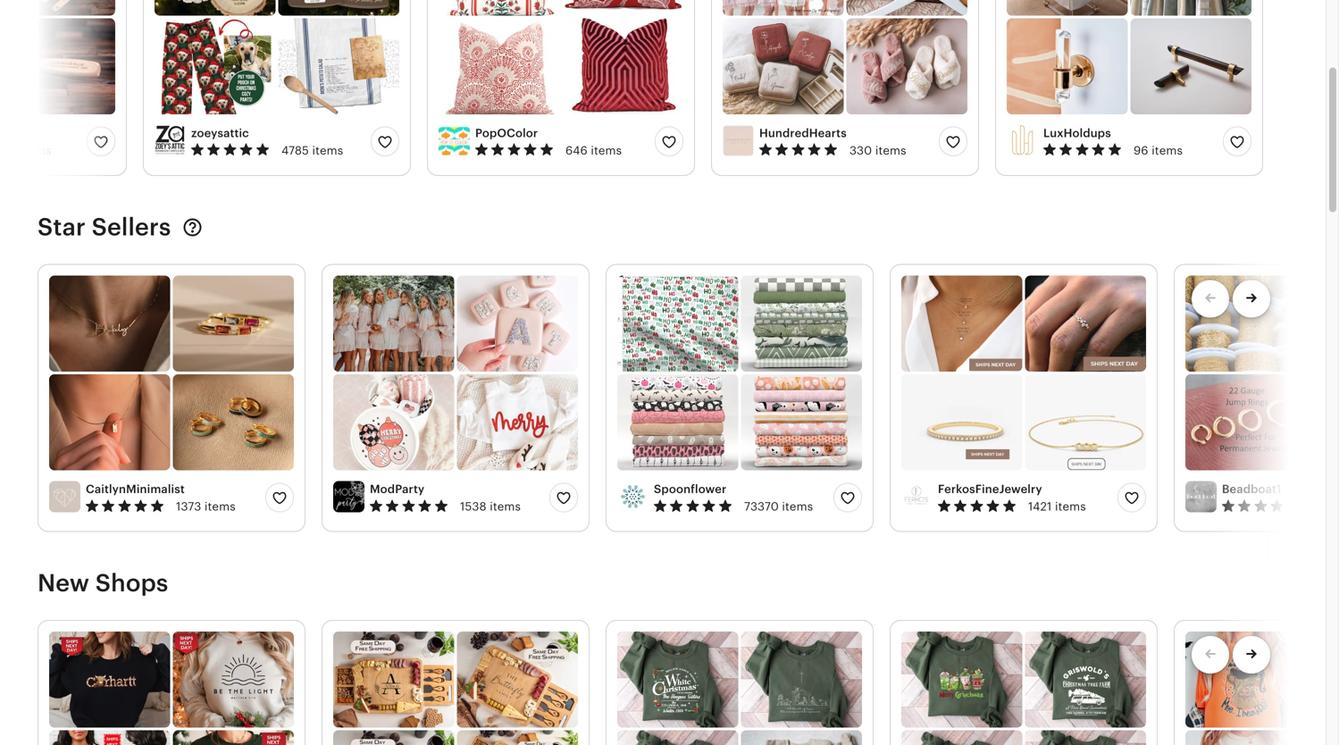 Task type: locate. For each thing, give the bounding box(es) containing it.
items right 1421
[[1055, 500, 1086, 513]]

330 items
[[850, 144, 907, 157]]

new
[[38, 569, 89, 597]]

sellers
[[92, 213, 171, 241]]

ferkosfinejewelry
[[938, 483, 1042, 496]]

halloween cotton fat quarters - pastel pink skulls ghost pumpkins seasonal petal signature cotton mix & match fat quarters by spoonflower image
[[741, 374, 862, 471]]

4785
[[281, 144, 309, 157]]

buy 1 get 1 free deal personalized grill master 4-pc grill utensil set image
[[0, 0, 115, 16]]

personalized name necklace by caitlynminimalist • gold name necklace with box chain • perfect gift for her • personalized gift • nm81f91 image
[[49, 276, 170, 372]]

items right 1538
[[490, 500, 521, 513]]

fluffy bride bridesmaid slippers | bachelorette party | bridesmaid gifts proposal | bridal shower | bridal party gift | gift for her image
[[847, 18, 968, 114]]

646 items
[[566, 144, 622, 157]]

73370 items
[[744, 500, 813, 513]]

spoonflower
[[654, 483, 727, 496]]

1421
[[1028, 500, 1052, 513]]

1538 items
[[460, 500, 521, 513]]

items right 1373
[[205, 500, 236, 513]]

recipe tea towel handwritten recipe flour sack - favorite recipe in handwriting to a keepsake tea towel unique mother's day gift  mtt-003 image
[[278, 18, 399, 114]]

grinch christmas funny sweatshirt, grinch christmas sweatshirt, christmas sweatshirt, grinchmas sweatshirt, christmas vibes, merry grinchmas image
[[901, 632, 1023, 728]]

1373
[[176, 500, 201, 513]]

items for 330 items
[[875, 144, 907, 157]]

961 items link
[[0, 125, 76, 159]]

diamond eternity ring/ diamond eternity wedding band/ 14k gold thin diamond wedding band/ micro pave thin diamond eternity band in 14k gold image
[[901, 374, 1023, 471]]

merry christmas gift box for friends - holiday gift box for her - christmas gift set - personalized holiday gift box - send gift (eb3250orn) image
[[333, 374, 454, 471]]

items right 646
[[591, 144, 622, 157]]

custom ruffle robe - bridesmaid wedding robes - matching bridal party robes - bridesmaid proposal gift - personalized bridal robe (eb3377p) image
[[333, 276, 454, 372]]

961
[[0, 144, 17, 157]]

1538
[[460, 500, 487, 513]]

decorative pillow cover sister parish red sintra paisley pillow cover, made to order as square or lumbar pillow cover linen, christmas decor image
[[562, 0, 683, 16]]

we can leave the christmas lights up 'til january, christmas lights shirt, christmas gift, women christmas shirt, funny family shirt image
[[741, 731, 862, 745]]

popocolor
[[475, 127, 538, 140]]

items for 1421 items
[[1055, 500, 1086, 513]]

a thrill of hope nativity shirt, christmas jesus sweatshirt, christmas faith shirt, christmas jesus lover shirt,christmas gift for christian image
[[741, 632, 862, 728]]

items for 1538 items
[[490, 500, 521, 513]]

items inside "link"
[[20, 144, 51, 157]]

red royal poppy stripe pillow decorative pillow cover  18x18, 20x20, 22x22, 26 or lumbar schumacher marie-anne oudejans red floral stripe image
[[439, 0, 560, 16]]

items for 646 items
[[591, 144, 622, 157]]

silky chunky lace robe | personalized robes | custom gifts for girlfriend | satin robe | gifts for women | gifts for her | best friend gift image
[[723, 0, 844, 16]]

personalized charcuterie board set, gift for couples, grandma gift idea from daughter, gift for mommy, gift for mother in law christmas gift image
[[333, 731, 454, 745]]

73370
[[744, 500, 779, 513]]

first christmas together daddy mommy baby woodland fox wood slice ornament mwo22-005-w image
[[155, 0, 276, 16]]

items right the 961
[[20, 144, 51, 157]]

new shops
[[38, 569, 168, 597]]

items for 96 items
[[1152, 144, 1183, 157]]

1.5 inch custom cut lucite curtain rod by luxholdups, satin or polished brass and lucite drapery rod, round curtain rods w/ brass hardware image
[[1131, 0, 1252, 16]]

star
[[38, 213, 86, 241]]

beadboat1
[[1222, 483, 1282, 496]]

items right 96
[[1152, 144, 1183, 157]]

duo baguette birthstone ring by caitlyn minimalist • adjustable personalized gemstone ring • best friend gift • anniversary gift • rm87 image
[[173, 276, 294, 372]]

items right 73370
[[782, 500, 813, 513]]

usa gold filled jump ring 22ga open 22 gauge gf - 14/20 gold filled- usa made click and lock design- perfect for permanent jewelry jump ring image
[[1186, 374, 1307, 471]]

grinch christmas sweatshirt, grinch sweatshirt, christmas hoodie, grinch hoodie, christmas vibes, whoville university, whoville sweatshirt image
[[901, 731, 1023, 745]]

items right 330
[[875, 144, 907, 157]]

i match energy so how we gon' to act today hoodie, i match energy hoodie, funny quote hoodie, sarcastic funny sweatshirt image
[[49, 731, 170, 745]]

cluster ring in 14k gold / diamond cluster ring / unique diamond stackable ring /  diamond wedding band/ next day shipping image
[[1025, 276, 1146, 372]]

items right 4785
[[312, 144, 343, 157]]

lucite laundry hamper w/ removable canvas bag, custom nursery laundry basket, lucite closet organization, housewarming gift first home image
[[1007, 0, 1128, 16]]

items for 4785 items
[[312, 144, 343, 157]]

items
[[20, 144, 51, 157], [312, 144, 343, 157], [591, 144, 622, 157], [875, 144, 907, 157], [1152, 144, 1183, 157], [205, 500, 236, 513], [490, 500, 521, 513], [782, 500, 813, 513], [1055, 500, 1086, 513]]

modparty
[[370, 483, 425, 496]]

items for 73370 items
[[782, 500, 813, 513]]

embossed merry sweatshirt for christmas - women winter crewneck - holiday gift idea sweatshirt for her - women white crewneck (eb3453pfmry) image
[[457, 374, 578, 471]]

christmas tree made of books sweatshirt, gift for book lover, gift for teachers, book tree, book lovers christmas shirt, bookworm christmas image
[[173, 731, 294, 745]]

halloween night rider sweatshirt, halloween skeleton rider shirt, western halloween skeleton cowboy shirt, halloween gifts, skeleton shirt image
[[1186, 731, 1307, 745]]

personalized charcuterie board, custom cheese board with engraving, wedding gifts, christmas gifts, couple gifts, housewarming gift idea image
[[457, 731, 578, 745]]

96
[[1134, 144, 1149, 157]]



Task type: describe. For each thing, give the bounding box(es) containing it.
items for 961 items
[[20, 144, 51, 157]]

diamond solitaire necklace / diamond necklace / diamond bezel / dainty diamond necklace / birthday gift image
[[901, 276, 1023, 372]]

charcuterie board personalized cheese cutting board wedding gift for couples, anniversary gift housewarming gift new home kitchen decor gift image
[[333, 632, 454, 728]]

polished brass and lucite wall hooks for towels and robes, luxholdups lucite bathroom accessories, storage and organization luxury fixtures image
[[1007, 18, 1128, 114]]

961 items
[[0, 144, 51, 157]]

dog face christmas pajama pants funny add your dog's photo to these cute pajama pants personalized pet christmas image
[[155, 18, 276, 114]]

decorative pillow cover schumacher fuchsia vanderbilt velvet, 18" 20", 22", 24", 26" or lumbar pillow throw pillow chevron red pink velvet image
[[562, 18, 683, 114]]

custom bridesmaid hangers | personalized hangers for wedding dress |custom name engraved wooden hanger | wedding gifts | bridesmaid proposal image
[[847, 0, 968, 16]]

birth flower jewelry box | mom christmas gifts | bridesmaid proposal | travel jewelry case | wedding gifts for her | bridal shower gift image
[[723, 18, 844, 114]]

white christmas movie shirt, christmas holiday shirt, white christmas movie 1954 shirt, christmas shirt, wallace and davis, haynes sisters image
[[617, 632, 738, 728]]

highland cow sweatshirt, highland cow crewneck, western sweatshirt, cute cow shirt, cow crewneck ,cow gift for her,farmer gift, animal lover image
[[49, 632, 170, 728]]

halloween cotton fat quarters - cute pink beige pastel seasonal collection petal signature cotton mix & match fat quarters by spoonflower image
[[617, 374, 738, 471]]

4785 items
[[281, 144, 343, 157]]

330
[[850, 144, 872, 157]]

646
[[566, 144, 588, 157]]

be the light sweatshirt gift for christians, mathew 5:14 sweatshirt, bible verse sweater, religious hoodie, faith outfit, church sweatshirt image
[[173, 632, 294, 728]]

christmas santa fabric - ho ho ho by littlearrowdesign - cute holiday christmas santa claus green red text fabric by the yard by spoonflower image
[[617, 276, 738, 372]]

hundredhearts
[[759, 127, 847, 140]]

dainty initial tag necklace by caitlyn minimalist • custom engraved letter pendant necklace in box chain • bridesmaid gifts • nm83bnif33 image
[[49, 374, 170, 471]]

opal inlay huggie earrings by caitlyn minimalist • fire opal hoop earrings • dainty blue & green gemstone earrings • gift for her • er212 image
[[173, 374, 294, 471]]

moo i mean boo shirt, funny halloween cow shirt, halloween gifts, funny halloween shirt, boo shirt, cow halloween tee, halloween cow sweater image
[[1186, 632, 1307, 728]]

1421 items
[[1028, 500, 1086, 513]]

shops
[[95, 569, 168, 597]]

diamond bracelet with thin chain / trio diamond bracelet in 14k solid gold in bezel setting / diamond bezel bracelet / cyber monday image
[[1025, 374, 1146, 471]]

custom charcuterie board, personalized wedding gift for couples,bamboo cheese board, mom parent 25th wedding anniversary, 40th mother in law image
[[457, 632, 578, 728]]

grinch christmas sweatshirt, grinch sweatshirt, christmas sweatshirt, grinch sweatshirt, christmas vibe, shirt for all, merry christmas image
[[1025, 731, 1146, 745]]

sage green cotton fabric by the yard -  floral checkerboard coordinate collection petal signature cotton mix & match fabric by spoonflower image
[[741, 276, 862, 372]]

caitlynminimalist
[[86, 483, 185, 496]]

monogrammed jewelry box - personalized gift for bridesmaids - bridesmaid proposal gift ideas - travel jewelry case birthday gift (eb3465sqm) image
[[457, 276, 578, 372]]

wood beer bottle opener image
[[0, 18, 115, 114]]

jimmy buffett memorial custom snowglobe ornament some of it's magic ornament with optional personalized back message photo gift sglobe-005 image
[[278, 0, 399, 16]]

diet coke sweatshirt, christmas diet coke sampler, gift for diet coke lover, diet coke bottles, trendy funny sweatshirt for christmas image
[[617, 731, 738, 745]]

zoeysattic
[[191, 127, 249, 140]]

gold filled chain by the foot - usa made- wholesale chain, perfect for permanent jewelry -made in usa image
[[1186, 276, 1307, 372]]

items for 1373 items
[[205, 500, 236, 513]]

star sellers
[[38, 213, 171, 241]]

dark smoke lucite and brass cabinet handles pulls by luxholdups, brass tapered angled drawer pulls knobs for modern art deco interior image
[[1131, 18, 1252, 114]]

christmas sweatshirt, national lampoons, christmas griswolds vacation shirt, griswold hoodie, christmas movie sweatshirt, christmas vibes image
[[1025, 632, 1146, 728]]

luxholdups
[[1044, 127, 1111, 140]]

1373 items
[[176, 500, 236, 513]]

sister parish  red appleton decorative pillow cover  18x18, 20x20, 22x22, eurosham or lumbar, image
[[439, 18, 560, 114]]

96 items
[[1134, 144, 1183, 157]]

beadboat1 link
[[1186, 481, 1339, 514]]



Task type: vqa. For each thing, say whether or not it's contained in the screenshot.
"96"
yes



